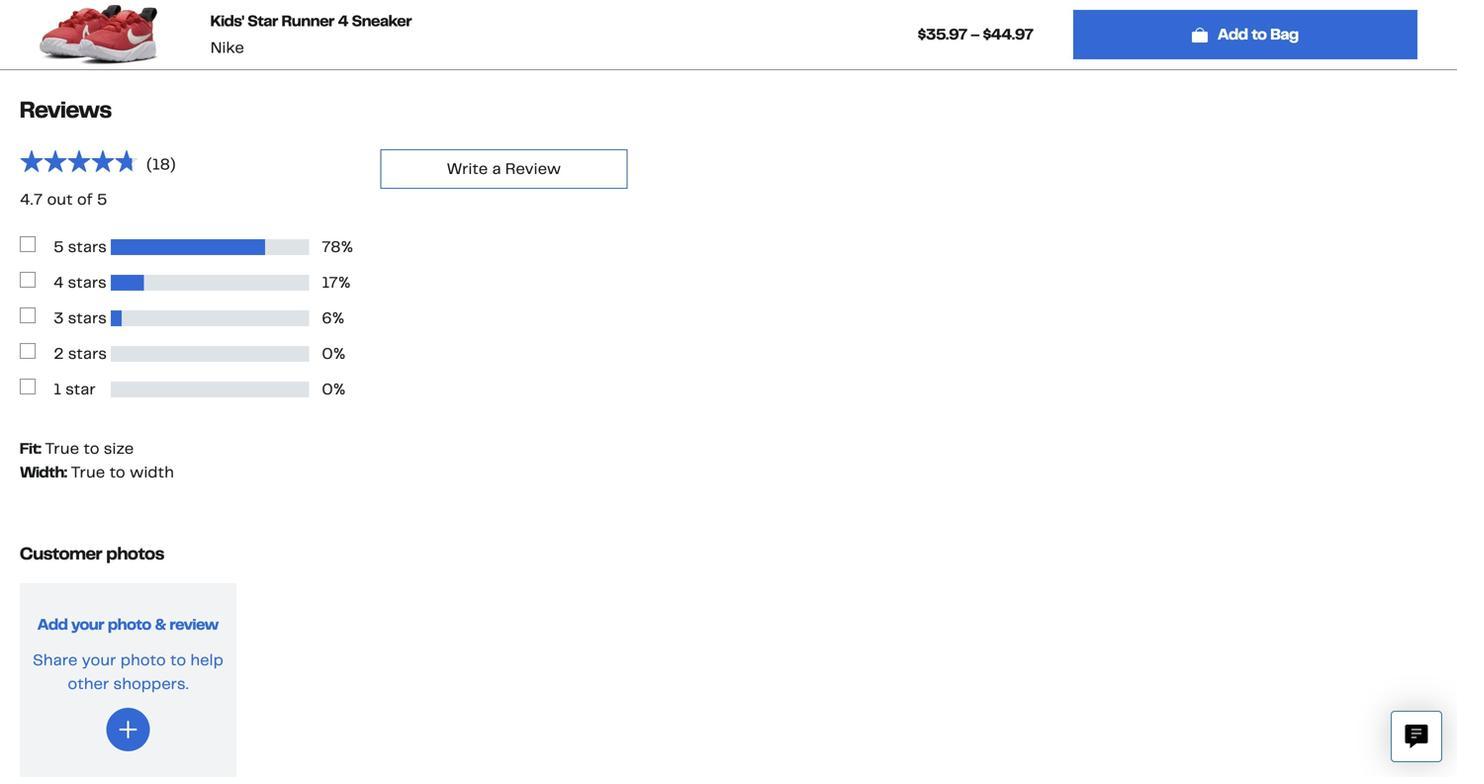 Task type: describe. For each thing, give the bounding box(es) containing it.
3 large star full image from the left
[[67, 149, 91, 173]]

add for add to bag
[[1218, 24, 1248, 45]]

17
[[322, 273, 338, 293]]

2 large star full image from the left
[[44, 149, 67, 173]]

5 large star full image from the left
[[115, 149, 139, 173]]

78
[[322, 237, 341, 257]]

customer photos
[[20, 543, 164, 565]]

78 %
[[322, 237, 353, 257]]

1 large star full image from the left
[[20, 149, 44, 173]]

(
[[146, 154, 152, 175]]

help
[[190, 650, 224, 671]]

share your photo to help other shoppers.
[[33, 650, 224, 694]]

5 stars
[[53, 237, 107, 257]]

large bag filled image
[[1192, 27, 1208, 43]]

write a review link
[[380, 149, 627, 189]]

3 large star full image from the left
[[67, 149, 91, 173]]

6
[[322, 308, 332, 328]]

customer
[[20, 543, 102, 565]]

size
[[104, 439, 134, 459]]

1 horizontal spatial 5
[[97, 189, 107, 210]]

star
[[248, 11, 278, 31]]

% for 2 stars
[[333, 344, 346, 364]]

your for add
[[71, 615, 104, 635]]

nike
[[210, 38, 244, 58]]

$35.97 – $44.97
[[918, 24, 1034, 45]]

0 % for 2 stars
[[322, 344, 346, 364]]

bag
[[1271, 24, 1299, 45]]

add for add your photo & review
[[37, 615, 68, 635]]

to left size on the bottom
[[83, 439, 100, 459]]

stars for 5 stars
[[68, 237, 107, 257]]

to inside share your photo to help other shoppers.
[[170, 650, 186, 671]]

width
[[20, 462, 64, 483]]

$44.97
[[983, 24, 1034, 45]]

2 large star full image from the left
[[44, 149, 67, 173]]

photo for to
[[120, 650, 166, 671]]

3
[[53, 308, 64, 328]]

runner
[[282, 11, 335, 31]]

1 horizontal spatial :
[[64, 462, 67, 483]]

4.7
[[20, 189, 43, 210]]

review
[[170, 615, 219, 635]]

4.7 out of 5
[[20, 189, 107, 210]]

photo for &
[[108, 615, 151, 635]]

other
[[68, 674, 109, 694]]

1
[[53, 379, 61, 400]]

2
[[53, 344, 64, 364]]

17 %
[[322, 273, 351, 293]]

18
[[152, 154, 170, 175]]

3 stars
[[53, 308, 107, 328]]

&
[[155, 615, 166, 635]]

stars for 2 stars
[[68, 344, 107, 364]]

stars for 3 stars
[[68, 308, 107, 328]]

write
[[446, 159, 488, 179]]

photos
[[106, 543, 164, 565]]



Task type: locate. For each thing, give the bounding box(es) containing it.
0 vertical spatial 0 %
[[322, 344, 346, 364]]

)
[[170, 154, 176, 175]]

1 vertical spatial add
[[37, 615, 68, 635]]

$35.97
[[918, 24, 968, 45]]

photo inside share your photo to help other shoppers.
[[120, 650, 166, 671]]

4 inside kids' star runner 4 sneaker nike
[[338, 11, 348, 31]]

2 stars from the top
[[68, 273, 107, 293]]

1 large star full image from the left
[[20, 149, 44, 173]]

submit review with photo image
[[116, 718, 140, 742]]

your up other
[[82, 650, 116, 671]]

5
[[97, 189, 107, 210], [53, 237, 64, 257]]

0 vertical spatial :
[[39, 439, 41, 459]]

4 large star full image from the left
[[91, 149, 115, 173]]

1 vertical spatial 0
[[322, 379, 333, 400]]

out
[[47, 189, 73, 210]]

% for 3 stars
[[332, 308, 345, 328]]

1 horizontal spatial add
[[1218, 24, 1248, 45]]

0 vertical spatial 0
[[322, 344, 333, 364]]

1 vertical spatial true
[[71, 462, 105, 483]]

1 horizontal spatial 4
[[338, 11, 348, 31]]

stars up the 4 stars
[[68, 237, 107, 257]]

live chat image
[[1405, 725, 1429, 749]]

shoppers.
[[113, 674, 188, 694]]

add to bag button
[[1073, 10, 1418, 59]]

fit
[[20, 439, 39, 459]]

0 horizontal spatial 5
[[53, 237, 64, 257]]

review
[[505, 159, 561, 179]]

add right large bag filled icon
[[1218, 24, 1248, 45]]

1 vertical spatial 0 %
[[322, 379, 346, 400]]

your up share in the bottom of the page
[[71, 615, 104, 635]]

% for 4 stars
[[338, 273, 351, 293]]

%
[[341, 237, 353, 257], [338, 273, 351, 293], [332, 308, 345, 328], [333, 344, 346, 364], [333, 379, 346, 400]]

2 0 % from the top
[[322, 379, 346, 400]]

kids' star runner 4 sneaker nike
[[210, 11, 412, 58]]

large star full image
[[20, 149, 44, 173], [44, 149, 67, 173], [67, 149, 91, 173], [91, 149, 115, 173], [115, 149, 139, 173]]

5 right of
[[97, 189, 107, 210]]

( 18 )
[[146, 154, 176, 175]]

4
[[338, 11, 348, 31], [53, 273, 64, 293]]

% for 5 stars
[[341, 237, 353, 257]]

to
[[1252, 24, 1267, 45], [83, 439, 100, 459], [109, 462, 126, 483], [170, 650, 186, 671]]

true up width
[[45, 439, 79, 459]]

1 vertical spatial 5
[[53, 237, 64, 257]]

5 large star full image from the left
[[115, 149, 139, 173]]

4 stars from the top
[[68, 344, 107, 364]]

to left help
[[170, 650, 186, 671]]

of
[[77, 189, 93, 210]]

stars right 3
[[68, 308, 107, 328]]

4 right runner
[[338, 11, 348, 31]]

0 %
[[322, 344, 346, 364], [322, 379, 346, 400]]

% for 1 star
[[333, 379, 346, 400]]

stars for 4 stars
[[68, 273, 107, 293]]

stars down 5 stars
[[68, 273, 107, 293]]

true down size on the bottom
[[71, 462, 105, 483]]

1 vertical spatial 4
[[53, 273, 64, 293]]

reviews
[[20, 95, 112, 125]]

fit : true to size width : true to width
[[20, 439, 174, 483]]

add
[[1218, 24, 1248, 45], [37, 615, 68, 635]]

0 vertical spatial add
[[1218, 24, 1248, 45]]

add inside button
[[1218, 24, 1248, 45]]

0 horizontal spatial :
[[39, 439, 41, 459]]

1 vertical spatial :
[[64, 462, 67, 483]]

0 vertical spatial true
[[45, 439, 79, 459]]

add up share in the bottom of the page
[[37, 615, 68, 635]]

star
[[65, 379, 96, 400]]

1 vertical spatial your
[[82, 650, 116, 671]]

0 vertical spatial 5
[[97, 189, 107, 210]]

5 up the 4 stars
[[53, 237, 64, 257]]

4 stars
[[53, 273, 107, 293]]

1 vertical spatial photo
[[120, 650, 166, 671]]

: up width
[[39, 439, 41, 459]]

add to bag
[[1218, 24, 1299, 45]]

0 vertical spatial your
[[71, 615, 104, 635]]

add your photo & review
[[37, 615, 219, 635]]

0 vertical spatial 4
[[338, 11, 348, 31]]

0
[[322, 344, 333, 364], [322, 379, 333, 400]]

kids'
[[210, 11, 244, 31]]

photo left & at the left
[[108, 615, 151, 635]]

share
[[33, 650, 78, 671]]

0 horizontal spatial add
[[37, 615, 68, 635]]

0 for star
[[322, 379, 333, 400]]

:
[[39, 439, 41, 459], [64, 462, 67, 483]]

sneaker
[[352, 11, 412, 31]]

your for share
[[82, 650, 116, 671]]

a
[[492, 159, 501, 179]]

stars right the "2"
[[68, 344, 107, 364]]

6 %
[[322, 308, 345, 328]]

4 up 3
[[53, 273, 64, 293]]

large star full image
[[20, 149, 44, 173], [44, 149, 67, 173], [67, 149, 91, 173], [91, 149, 115, 173], [115, 149, 139, 173]]

write a review
[[446, 159, 561, 179]]

1 0 from the top
[[322, 344, 333, 364]]

1 stars from the top
[[68, 237, 107, 257]]

4 large star full image from the left
[[91, 149, 115, 173]]

photo up shoppers.
[[120, 650, 166, 671]]

to inside button
[[1252, 24, 1267, 45]]

photo
[[108, 615, 151, 635], [120, 650, 166, 671]]

to left bag
[[1252, 24, 1267, 45]]

your
[[71, 615, 104, 635], [82, 650, 116, 671]]

to down size on the bottom
[[109, 462, 126, 483]]

true
[[45, 439, 79, 459], [71, 462, 105, 483]]

3 stars from the top
[[68, 308, 107, 328]]

1 star
[[53, 379, 96, 400]]

: up the customer
[[64, 462, 67, 483]]

2 stars
[[53, 344, 107, 364]]

your inside share your photo to help other shoppers.
[[82, 650, 116, 671]]

2 0 from the top
[[322, 379, 333, 400]]

1 0 % from the top
[[322, 344, 346, 364]]

0 for stars
[[322, 344, 333, 364]]

width
[[130, 462, 174, 483]]

0 vertical spatial photo
[[108, 615, 151, 635]]

0 horizontal spatial 4
[[53, 273, 64, 293]]

–
[[971, 24, 980, 45]]

0 % for 1 star
[[322, 379, 346, 400]]

stars
[[68, 237, 107, 257], [68, 273, 107, 293], [68, 308, 107, 328], [68, 344, 107, 364]]



Task type: vqa. For each thing, say whether or not it's contained in the screenshot.
Search for products or brands search field
no



